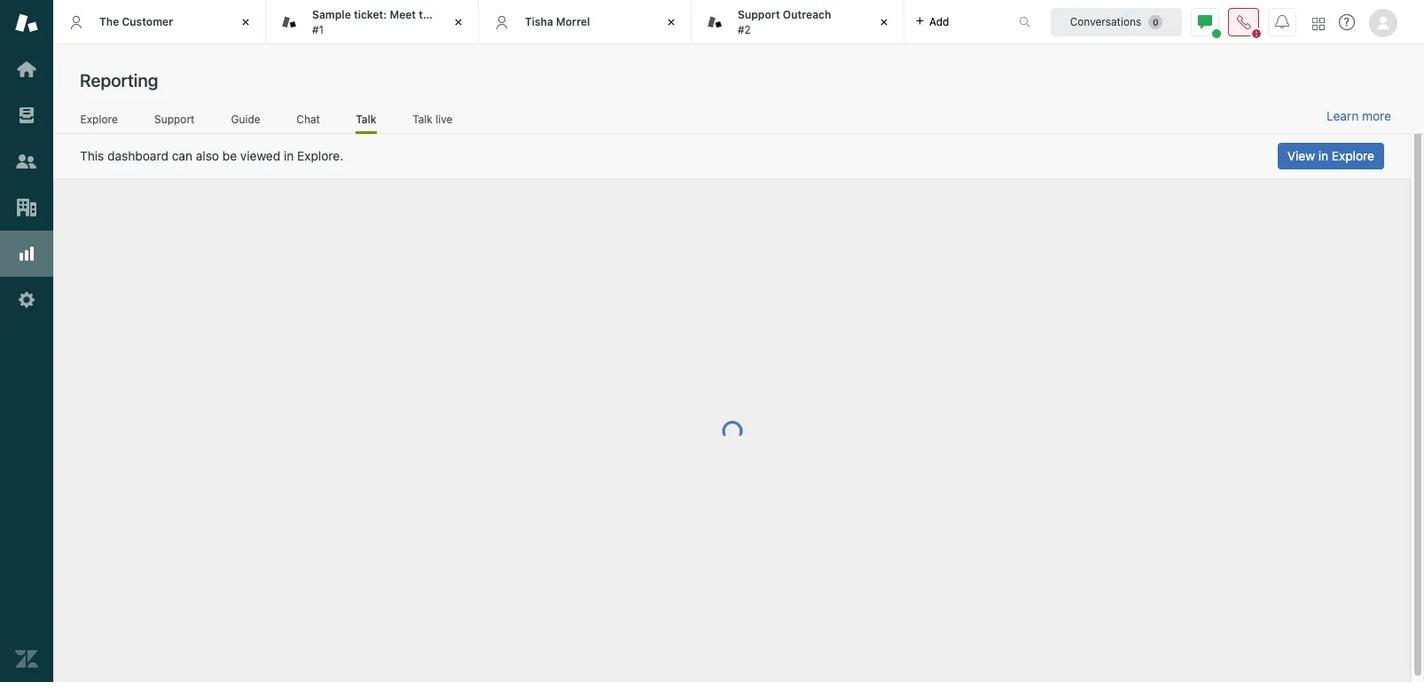 Task type: locate. For each thing, give the bounding box(es) containing it.
talk left live
[[413, 112, 433, 126]]

support
[[738, 8, 780, 21], [154, 112, 195, 126]]

explore up this
[[80, 112, 118, 126]]

guide link
[[231, 112, 261, 131]]

get started image
[[15, 58, 38, 81]]

the customer
[[99, 15, 173, 28]]

1 horizontal spatial in
[[1319, 148, 1329, 163]]

talk
[[356, 112, 377, 126], [413, 112, 433, 126]]

1 horizontal spatial close image
[[663, 13, 680, 31]]

add button
[[905, 0, 960, 43]]

talk link
[[356, 112, 377, 134]]

close image inside tisha morrel tab
[[663, 13, 680, 31]]

sample
[[312, 8, 351, 21]]

in right viewed
[[284, 148, 294, 163]]

also
[[196, 148, 219, 163]]

1 horizontal spatial tab
[[692, 0, 905, 44]]

learn
[[1327, 108, 1359, 123]]

1 vertical spatial explore
[[1332, 148, 1375, 163]]

1 horizontal spatial talk
[[413, 112, 433, 126]]

talk live
[[413, 112, 453, 126]]

explore down the learn more link
[[1332, 148, 1375, 163]]

0 horizontal spatial talk
[[356, 112, 377, 126]]

close image left #1 at the left of the page
[[237, 13, 255, 31]]

1 tab from the left
[[266, 0, 479, 44]]

explore link
[[80, 112, 118, 131]]

close image
[[237, 13, 255, 31], [876, 13, 893, 31]]

can
[[172, 148, 193, 163]]

1 close image from the left
[[450, 13, 468, 31]]

0 horizontal spatial close image
[[237, 13, 255, 31]]

support inside support outreach #2
[[738, 8, 780, 21]]

close image
[[450, 13, 468, 31], [663, 13, 680, 31]]

support up #2
[[738, 8, 780, 21]]

explore inside button
[[1332, 148, 1375, 163]]

0 vertical spatial explore
[[80, 112, 118, 126]]

meet
[[390, 8, 416, 21]]

2 tab from the left
[[692, 0, 905, 44]]

#2
[[738, 23, 751, 36]]

view
[[1288, 148, 1316, 163]]

2 in from the left
[[1319, 148, 1329, 163]]

0 horizontal spatial close image
[[450, 13, 468, 31]]

in inside button
[[1319, 148, 1329, 163]]

chat link
[[296, 112, 321, 131]]

tab containing support outreach
[[692, 0, 905, 44]]

1 horizontal spatial support
[[738, 8, 780, 21]]

explore
[[80, 112, 118, 126], [1332, 148, 1375, 163]]

0 horizontal spatial tab
[[266, 0, 479, 44]]

conversations button
[[1051, 8, 1183, 36]]

2 close image from the left
[[663, 13, 680, 31]]

chat
[[297, 112, 320, 126]]

tabs tab list
[[53, 0, 1001, 44]]

tisha
[[525, 15, 553, 28]]

be
[[223, 148, 237, 163]]

zendesk products image
[[1313, 17, 1325, 30]]

support for support
[[154, 112, 195, 126]]

1 close image from the left
[[237, 13, 255, 31]]

talk for talk live
[[413, 112, 433, 126]]

support outreach #2
[[738, 8, 832, 36]]

0 horizontal spatial in
[[284, 148, 294, 163]]

morrel
[[556, 15, 590, 28]]

tab
[[266, 0, 479, 44], [692, 0, 905, 44]]

talk right 'chat'
[[356, 112, 377, 126]]

add
[[930, 15, 950, 28]]

notifications image
[[1276, 15, 1290, 29]]

2 talk from the left
[[413, 112, 433, 126]]

1 horizontal spatial explore
[[1332, 148, 1375, 163]]

1 horizontal spatial close image
[[876, 13, 893, 31]]

get help image
[[1340, 14, 1356, 30]]

live
[[436, 112, 453, 126]]

support up the can
[[154, 112, 195, 126]]

in right the view
[[1319, 148, 1329, 163]]

talk inside talk live link
[[413, 112, 433, 126]]

support for support outreach #2
[[738, 8, 780, 21]]

1 vertical spatial support
[[154, 112, 195, 126]]

0 vertical spatial support
[[738, 8, 780, 21]]

0 horizontal spatial explore
[[80, 112, 118, 126]]

close image left #2
[[663, 13, 680, 31]]

talk for talk link
[[356, 112, 377, 126]]

close image left "add" popup button
[[876, 13, 893, 31]]

the
[[419, 8, 436, 21]]

1 talk from the left
[[356, 112, 377, 126]]

in
[[284, 148, 294, 163], [1319, 148, 1329, 163]]

0 horizontal spatial support
[[154, 112, 195, 126]]

close image right the
[[450, 13, 468, 31]]



Task type: describe. For each thing, give the bounding box(es) containing it.
ticket:
[[354, 8, 387, 21]]

viewed
[[240, 148, 281, 163]]

ticket
[[439, 8, 468, 21]]

2 close image from the left
[[876, 13, 893, 31]]

tisha morrel tab
[[479, 0, 692, 44]]

explore inside "link"
[[80, 112, 118, 126]]

close image inside the customer tab
[[237, 13, 255, 31]]

talk live link
[[412, 112, 453, 131]]

admin image
[[15, 288, 38, 311]]

this
[[80, 148, 104, 163]]

dashboard
[[107, 148, 169, 163]]

customers image
[[15, 150, 38, 173]]

zendesk support image
[[15, 12, 38, 35]]

conversations
[[1070, 15, 1142, 28]]

sample ticket: meet the ticket #1
[[312, 8, 468, 36]]

outreach
[[783, 8, 832, 21]]

learn more
[[1327, 108, 1392, 123]]

support link
[[154, 112, 195, 131]]

#1
[[312, 23, 324, 36]]

main element
[[0, 0, 53, 682]]

view in explore button
[[1278, 143, 1385, 169]]

reporting image
[[15, 242, 38, 265]]

zendesk image
[[15, 648, 38, 671]]

tab containing sample ticket: meet the ticket
[[266, 0, 479, 44]]

explore.
[[297, 148, 344, 163]]

views image
[[15, 104, 38, 127]]

reporting
[[80, 70, 158, 90]]

button displays agent's chat status as online. image
[[1198, 15, 1213, 29]]

learn more link
[[1327, 108, 1392, 124]]

organizations image
[[15, 196, 38, 219]]

tisha morrel
[[525, 15, 590, 28]]

more
[[1363, 108, 1392, 123]]

the
[[99, 15, 119, 28]]

this dashboard can also be viewed in explore.
[[80, 148, 344, 163]]

guide
[[231, 112, 260, 126]]

the customer tab
[[53, 0, 266, 44]]

view in explore
[[1288, 148, 1375, 163]]

1 in from the left
[[284, 148, 294, 163]]

customer
[[122, 15, 173, 28]]



Task type: vqa. For each thing, say whether or not it's contained in the screenshot.
the Last updated button
no



